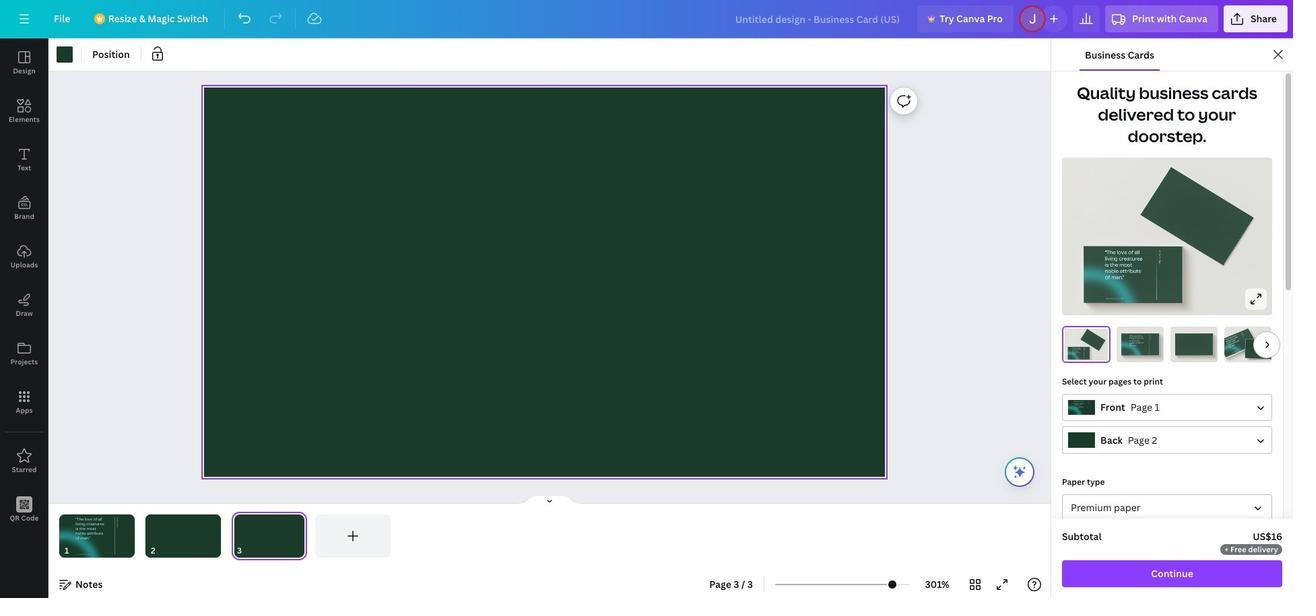 Task type: vqa. For each thing, say whether or not it's contained in the screenshot.
the Clear all (2) link
no



Task type: locate. For each thing, give the bounding box(es) containing it.
main menu bar
[[0, 0, 1294, 38]]

Design title text field
[[725, 5, 913, 32]]

hide pages image
[[518, 495, 582, 505]]

canva assistant image
[[1012, 464, 1028, 480]]



Task type: describe. For each thing, give the bounding box(es) containing it.
Page title text field
[[248, 545, 253, 558]]

page 3 image
[[232, 515, 307, 558]]

side panel tab list
[[0, 38, 49, 534]]

#1a3b29 image
[[57, 46, 73, 63]]

Zoom button
[[916, 574, 960, 596]]



